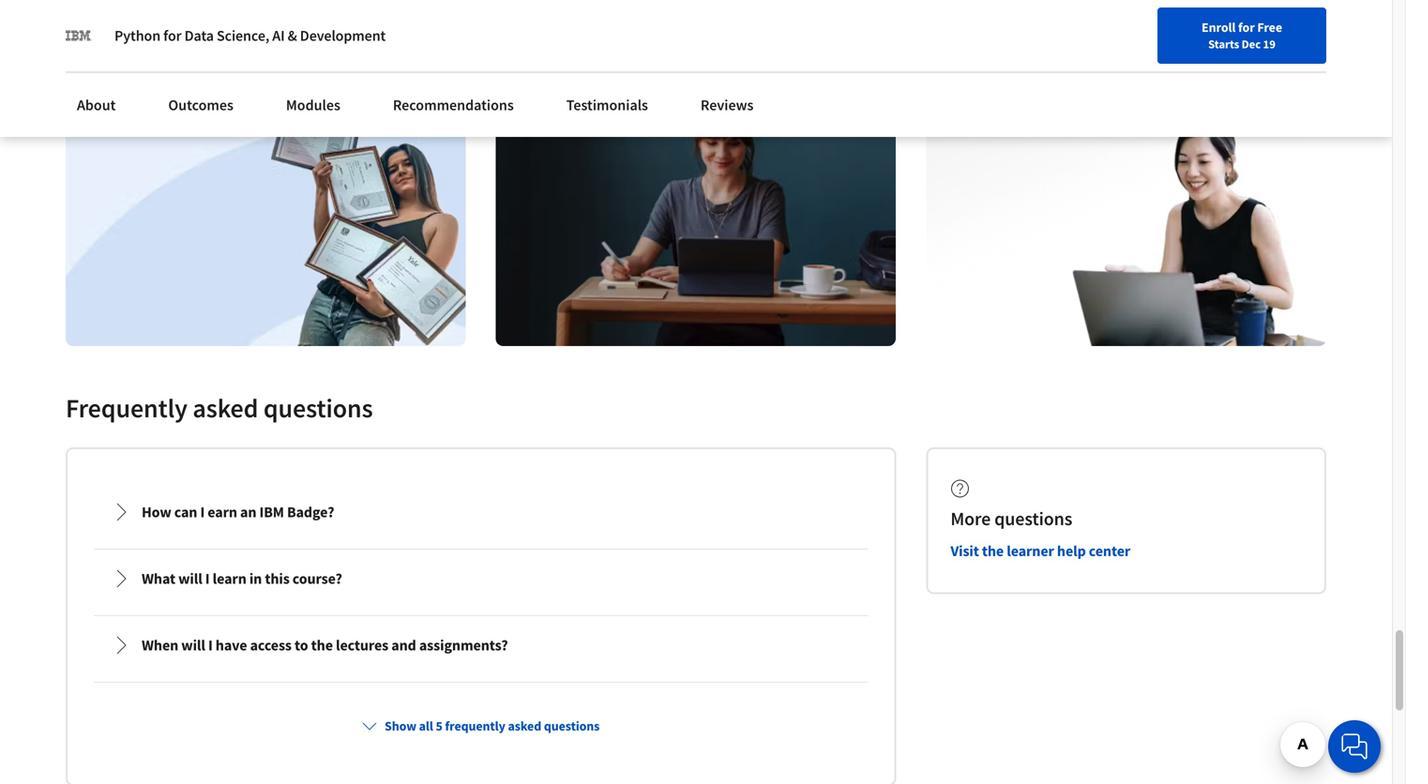 Task type: describe. For each thing, give the bounding box(es) containing it.
when
[[142, 636, 178, 655]]

about link
[[66, 84, 127, 126]]

1 horizontal spatial to
[[1087, 9, 1098, 26]]

all
[[419, 718, 433, 734]]

data
[[184, 26, 214, 45]]

upskill
[[956, 9, 994, 26]]

more questions
[[951, 507, 1073, 530]]

development
[[300, 26, 386, 45]]

coursera image
[[23, 15, 142, 45]]

chat with us image
[[1340, 732, 1370, 762]]

show all 5 frequently asked questions button
[[355, 709, 607, 743]]

how can i earn an ibm badge?
[[142, 503, 334, 522]]

what
[[142, 569, 175, 588]]

will for what
[[178, 569, 202, 588]]

ibm image
[[66, 23, 92, 49]]

i for earn
[[200, 503, 205, 522]]

access
[[250, 636, 292, 655]]

19
[[1263, 37, 1276, 52]]

questions inside dropdown button
[[544, 718, 600, 734]]

more
[[951, 507, 991, 530]]

can
[[174, 503, 197, 522]]

reviews link
[[690, 84, 765, 126]]

economy
[[1202, 9, 1252, 26]]

dec
[[1242, 37, 1261, 52]]

in inside dropdown button
[[249, 569, 262, 588]]

1 horizontal spatial opens in a new tab image
[[349, 647, 364, 662]]

and
[[391, 636, 416, 655]]

about
[[77, 96, 116, 114]]

learner
[[1007, 542, 1054, 560]]

when will i have access to the lectures and assignments?
[[142, 636, 508, 655]]

your
[[997, 9, 1022, 26]]

1 horizontal spatial in
[[1131, 9, 1141, 26]]

show notifications image
[[1139, 23, 1162, 46]]

to inside 'dropdown button'
[[295, 636, 308, 655]]

lectures
[[336, 636, 389, 655]]

enroll for free starts dec 19
[[1202, 19, 1283, 52]]

excel
[[1101, 9, 1128, 26]]

reviews
[[701, 96, 754, 114]]

what will i learn in this course? button
[[97, 552, 865, 605]]



Task type: locate. For each thing, give the bounding box(es) containing it.
0 horizontal spatial for
[[163, 26, 182, 45]]

show all 5 frequently asked questions
[[385, 718, 600, 734]]

0 vertical spatial i
[[200, 503, 205, 522]]

free
[[1258, 19, 1283, 36]]

1 horizontal spatial asked
[[508, 718, 541, 734]]

what will i learn in this course?
[[142, 569, 342, 588]]

2 horizontal spatial questions
[[995, 507, 1073, 530]]

ai
[[272, 26, 285, 45]]

visit
[[951, 542, 979, 560]]

recommendations link
[[382, 84, 525, 126]]

outcomes link
[[157, 84, 245, 126]]

1 vertical spatial to
[[295, 636, 308, 655]]

modules link
[[275, 84, 352, 126]]

will for when
[[181, 636, 205, 655]]

digital
[[1165, 9, 1199, 26]]

1 vertical spatial questions
[[995, 507, 1073, 530]]

for for enroll
[[1238, 19, 1255, 36]]

opens in a new tab image
[[131, 610, 146, 625], [349, 647, 364, 662]]

0 horizontal spatial the
[[311, 636, 333, 655]]

0 horizontal spatial asked
[[193, 392, 258, 424]]

will right when
[[181, 636, 205, 655]]

frequently asked questions
[[66, 392, 373, 424]]

2 vertical spatial questions
[[544, 718, 600, 734]]

an
[[240, 503, 257, 522]]

frequently
[[66, 392, 188, 424]]

in right excel
[[1131, 9, 1141, 26]]

science,
[[217, 26, 269, 45]]

in left this
[[249, 569, 262, 588]]

when will i have access to the lectures and assignments? button
[[97, 619, 865, 672]]

0 horizontal spatial opens in a new tab image
[[131, 610, 146, 625]]

5
[[436, 718, 443, 734]]

i right can in the left bottom of the page
[[200, 503, 205, 522]]

menu item
[[999, 19, 1119, 80]]

1 horizontal spatial the
[[982, 542, 1004, 560]]

1 vertical spatial i
[[205, 569, 210, 588]]

0 vertical spatial questions
[[263, 392, 373, 424]]

will inside 'dropdown button'
[[181, 636, 205, 655]]

for up dec
[[1238, 19, 1255, 36]]

how
[[142, 503, 171, 522]]

for
[[1238, 19, 1255, 36], [163, 26, 182, 45]]

0 horizontal spatial questions
[[263, 392, 373, 424]]

to
[[1087, 9, 1098, 26], [295, 636, 308, 655]]

opens in a new tab image
[[387, 610, 402, 625]]

1 vertical spatial asked
[[508, 718, 541, 734]]

the inside 'dropdown button'
[[311, 636, 333, 655]]

&
[[288, 26, 297, 45]]

the right visit
[[982, 542, 1004, 560]]

learn
[[213, 569, 247, 588]]

0 horizontal spatial in
[[249, 569, 262, 588]]

testimonials link
[[555, 84, 660, 126]]

i for learn
[[205, 569, 210, 588]]

opens in a new tab image left "and" at left
[[349, 647, 364, 662]]

python
[[114, 26, 161, 45]]

i left learn
[[205, 569, 210, 588]]

employees
[[1024, 9, 1084, 26]]

the for when will i have access to the lectures and assignments?
[[311, 636, 333, 655]]

will
[[178, 569, 202, 588], [181, 636, 205, 655]]

0 vertical spatial opens in a new tab image
[[131, 610, 146, 625]]

0 vertical spatial will
[[178, 569, 202, 588]]

0 horizontal spatial to
[[295, 636, 308, 655]]

opens in a new tab image up when
[[131, 610, 146, 625]]

the
[[1144, 9, 1162, 26], [982, 542, 1004, 560], [311, 636, 333, 655]]

in
[[1131, 9, 1141, 26], [249, 569, 262, 588]]

i inside 'dropdown button'
[[208, 636, 213, 655]]

show
[[385, 718, 417, 734]]

center
[[1089, 542, 1131, 560]]

earn
[[208, 503, 237, 522]]

0 vertical spatial the
[[1144, 9, 1162, 26]]

python for data science, ai & development
[[114, 26, 386, 45]]

1 vertical spatial opens in a new tab image
[[349, 647, 364, 662]]

questions
[[263, 392, 373, 424], [995, 507, 1073, 530], [544, 718, 600, 734]]

0 vertical spatial in
[[1131, 9, 1141, 26]]

to left excel
[[1087, 9, 1098, 26]]

recommendations
[[393, 96, 514, 114]]

i left 'have'
[[208, 636, 213, 655]]

2 vertical spatial i
[[208, 636, 213, 655]]

ibm
[[259, 503, 284, 522]]

starts
[[1209, 37, 1240, 52]]

1 vertical spatial in
[[249, 569, 262, 588]]

asked
[[193, 392, 258, 424], [508, 718, 541, 734]]

0 vertical spatial asked
[[193, 392, 258, 424]]

badge?
[[287, 503, 334, 522]]

help
[[1057, 542, 1086, 560]]

have
[[216, 636, 247, 655]]

modules
[[286, 96, 340, 114]]

frequently
[[445, 718, 506, 734]]

assignments?
[[419, 636, 508, 655]]

how can i earn an ibm badge? button
[[97, 486, 865, 538]]

for left data
[[163, 26, 182, 45]]

2 horizontal spatial the
[[1144, 9, 1162, 26]]

the for upskill your employees to excel in the digital economy
[[1144, 9, 1162, 26]]

1 horizontal spatial questions
[[544, 718, 600, 734]]

visit the learner help center
[[951, 542, 1131, 560]]

upskill your employees to excel in the digital economy
[[956, 9, 1252, 26]]

the left 'lectures'
[[311, 636, 333, 655]]

enroll
[[1202, 19, 1236, 36]]

the left digital
[[1144, 9, 1162, 26]]

i
[[200, 503, 205, 522], [205, 569, 210, 588], [208, 636, 213, 655]]

this
[[265, 569, 290, 588]]

None search field
[[267, 12, 633, 49]]

testimonials
[[566, 96, 648, 114]]

will right what
[[178, 569, 202, 588]]

0 vertical spatial to
[[1087, 9, 1098, 26]]

1 vertical spatial will
[[181, 636, 205, 655]]

visit the learner help center link
[[951, 542, 1131, 560]]

collapsed list
[[90, 479, 872, 784]]

to right access at the left bottom of page
[[295, 636, 308, 655]]

outcomes
[[168, 96, 234, 114]]

for inside enroll for free starts dec 19
[[1238, 19, 1255, 36]]

2 vertical spatial the
[[311, 636, 333, 655]]

will inside dropdown button
[[178, 569, 202, 588]]

asked inside dropdown button
[[508, 718, 541, 734]]

1 vertical spatial the
[[982, 542, 1004, 560]]

for for python
[[163, 26, 182, 45]]

1 horizontal spatial for
[[1238, 19, 1255, 36]]

i for have
[[208, 636, 213, 655]]

course?
[[293, 569, 342, 588]]



Task type: vqa. For each thing, say whether or not it's contained in the screenshot.
details
no



